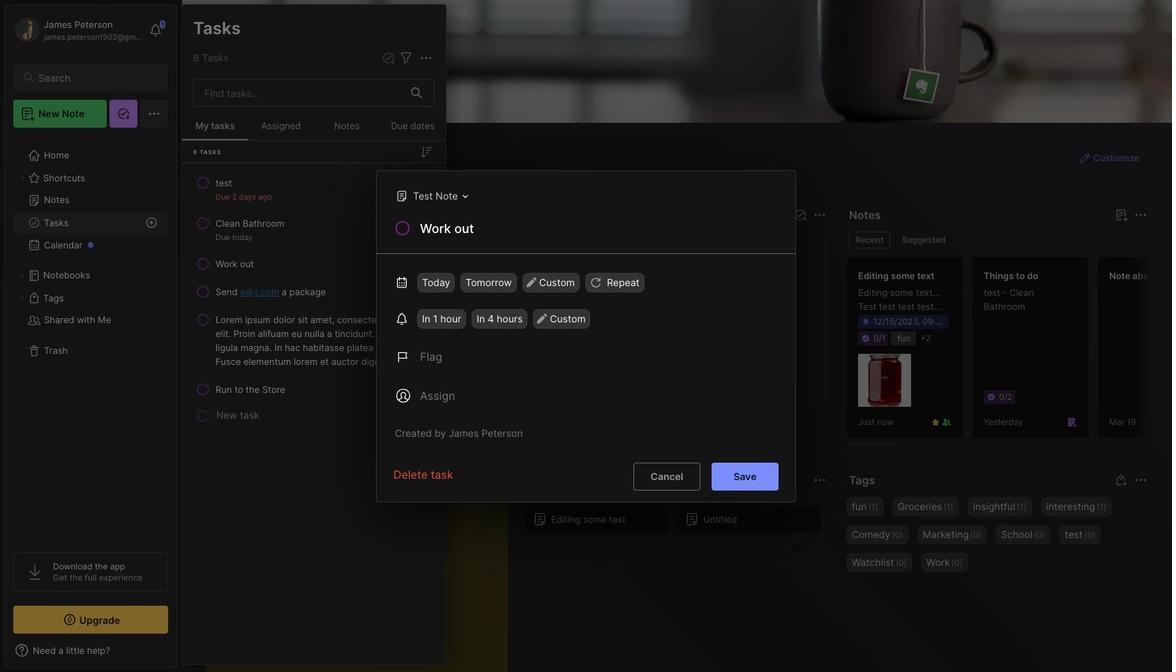 Task type: locate. For each thing, give the bounding box(es) containing it.
tab
[[849, 232, 890, 248], [896, 232, 953, 248]]

None search field
[[38, 69, 156, 86]]

4 row from the top
[[188, 279, 440, 304]]

row
[[188, 170, 440, 208], [188, 211, 440, 248], [188, 251, 440, 276], [188, 279, 440, 304], [188, 307, 440, 374], [188, 377, 440, 402]]

clean bathroom 1 cell
[[216, 216, 284, 230]]

test 0 cell
[[216, 176, 232, 190]]

work out 2 cell
[[216, 257, 254, 271]]

1 vertical spatial new task image
[[794, 208, 808, 222]]

0 horizontal spatial tab
[[849, 232, 890, 248]]

tree inside main element
[[5, 136, 177, 540]]

Start writing… text field
[[216, 498, 507, 672]]

run to the store 5 cell
[[216, 383, 285, 396]]

2 row from the top
[[188, 211, 440, 248]]

tree
[[5, 136, 177, 540]]

send x@y.com a package 3 cell
[[216, 285, 326, 299]]

new task image
[[382, 51, 396, 65], [794, 208, 808, 222]]

Go to note or move task field
[[389, 185, 474, 206]]

tab list
[[849, 232, 1145, 248]]

row group
[[182, 141, 446, 442], [526, 240, 830, 458], [847, 257, 1173, 447], [526, 505, 830, 542]]

1 horizontal spatial new task image
[[794, 208, 808, 222]]

1 tab from the left
[[849, 232, 890, 248]]

2 tab from the left
[[896, 232, 953, 248]]

0 vertical spatial new task image
[[382, 51, 396, 65]]

3 row from the top
[[188, 251, 440, 276]]

1 horizontal spatial tab
[[896, 232, 953, 248]]



Task type: describe. For each thing, give the bounding box(es) containing it.
expand notebooks image
[[18, 272, 27, 280]]

thumbnail image
[[859, 354, 912, 407]]

expand tags image
[[18, 294, 27, 302]]

main element
[[0, 0, 181, 672]]

none search field inside main element
[[38, 69, 156, 86]]

6 row from the top
[[188, 377, 440, 402]]

Search text field
[[38, 71, 156, 84]]

lorem ipsum dolor sit amet, consectetur adipiscing elit. proin alifuam eu nulla a tincidunt. curabitur ut ligula magna. in hac habitasse platea dictumst. fusce elementum lorem et auctor dignissim. proin eget mi id urna euismod consectetur. pellentesque porttitor ac urna quis fermentum: 4 cell
[[216, 313, 435, 369]]

0 horizontal spatial new task image
[[382, 51, 396, 65]]

Enter task text field
[[419, 220, 779, 243]]

5 row from the top
[[188, 307, 440, 374]]

1 row from the top
[[188, 170, 440, 208]]

Find tasks… text field
[[196, 81, 403, 104]]



Task type: vqa. For each thing, say whether or not it's contained in the screenshot.
To corresponding to Upgrade
no



